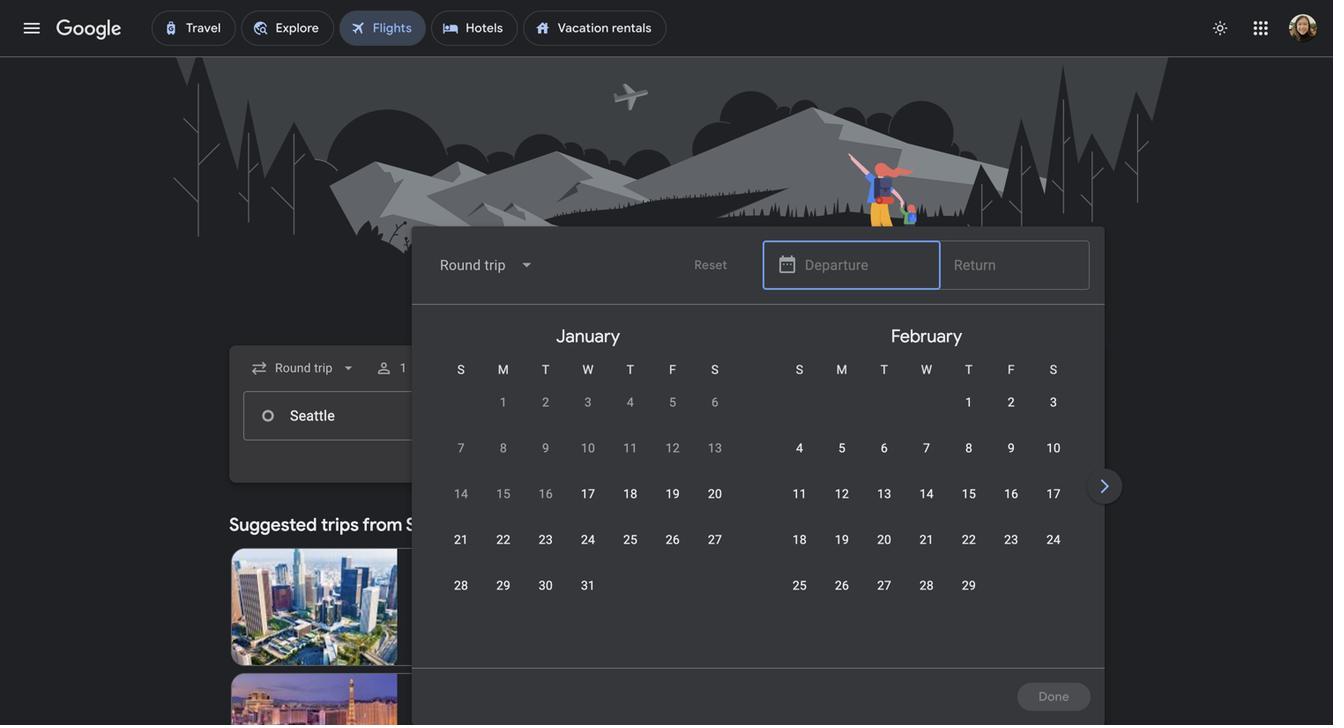 Task type: locate. For each thing, give the bounding box(es) containing it.
1 vertical spatial apr
[[412, 708, 431, 722]]

9 inside january row group
[[542, 441, 549, 456]]

suggested
[[229, 514, 317, 537]]

0 horizontal spatial 27
[[708, 533, 722, 548]]

2 w from the left
[[921, 363, 932, 377]]

row containing 18
[[779, 524, 1075, 574]]

sun, jan 14 element
[[454, 486, 468, 503]]

1 horizontal spatial 8
[[965, 441, 973, 456]]

27 inside january row group
[[708, 533, 722, 548]]

28 inside january row group
[[454, 579, 468, 593]]

19 inside the february row group
[[835, 533, 849, 548]]

w inside january row group
[[583, 363, 594, 377]]

26 button left tue, feb 27 element in the bottom of the page
[[821, 578, 863, 620]]

7 button up "sun, jan 14" element
[[440, 440, 482, 482]]

27 for sat, jan 27 element
[[708, 533, 722, 548]]

0 horizontal spatial 18
[[623, 487, 638, 502]]

16 up explore destinations button
[[1004, 487, 1018, 502]]

m up mon, jan 1 element
[[498, 363, 509, 377]]

1 horizontal spatial 12 button
[[821, 486, 863, 528]]

27 right fri, jan 26 element
[[708, 533, 722, 548]]

0 horizontal spatial 27 button
[[694, 532, 736, 574]]

5
[[669, 395, 676, 410], [839, 441, 846, 456]]

19 button up fri, jan 26 element
[[652, 486, 694, 528]]

15 inside the february row group
[[962, 487, 976, 502]]

17 button inside january row group
[[567, 486, 609, 528]]

0 horizontal spatial 2
[[542, 395, 549, 410]]

1 horizontal spatial 17
[[1047, 487, 1061, 502]]

explore inside button
[[657, 474, 701, 489]]

destinations
[[1010, 518, 1083, 533]]

22 inside the february row group
[[962, 533, 976, 548]]

f
[[669, 363, 676, 377], [1008, 363, 1015, 377]]

fri, feb 2 element
[[1008, 394, 1015, 412]]

grid inside flight search field
[[419, 312, 1333, 679]]

1 vertical spatial 19
[[835, 533, 849, 548]]

25 button
[[609, 532, 652, 574], [779, 578, 821, 620]]

20 left wed, feb 21 "element"
[[877, 533, 892, 548]]

2 7 from the left
[[923, 441, 930, 456]]

m
[[498, 363, 509, 377], [837, 363, 848, 377]]

6 for sat, jan 6 element
[[712, 395, 719, 410]]

1 button up mon, jan 8 element
[[482, 394, 525, 436]]

1 21 button from the left
[[440, 532, 482, 574]]

23 inside the february row group
[[1004, 533, 1018, 548]]

26 left sat, jan 27 element
[[666, 533, 680, 548]]

2 29 from the left
[[962, 579, 976, 593]]

sat, feb 10 element
[[1047, 440, 1061, 458]]

13 inside january row group
[[708, 441, 722, 456]]

14 for wed, feb 14 element on the bottom right of the page
[[920, 487, 934, 502]]

3
[[585, 395, 592, 410], [1050, 395, 1057, 410]]

w for february
[[921, 363, 932, 377]]

2 1 button from the left
[[948, 394, 990, 436]]

0 vertical spatial 6
[[712, 395, 719, 410]]

2 button up the tue, jan 9 element
[[525, 394, 567, 436]]

row down tue, feb 20 element
[[779, 570, 990, 620]]

fri, jan 12 element
[[666, 440, 680, 458]]

11 button up sun, feb 18 element
[[779, 486, 821, 528]]

wed, jan 31 element
[[581, 578, 595, 595]]

5 for fri, jan 5 element
[[669, 395, 676, 410]]

29 right wed, feb 28 element
[[962, 579, 976, 593]]

1 horizontal spatial 18
[[793, 533, 807, 548]]

19 button
[[652, 486, 694, 528], [821, 532, 863, 574]]

24 button up 31
[[567, 532, 609, 574]]

16 inside the february row group
[[1004, 487, 1018, 502]]

1 horizontal spatial 25
[[793, 579, 807, 593]]

2 17 button from the left
[[1033, 486, 1075, 528]]

f up fri, jan 5 element
[[669, 363, 676, 377]]

2 2 from the left
[[1008, 395, 1015, 410]]

2
[[542, 395, 549, 410], [1008, 395, 1015, 410]]

explore down fri, jan 12 element
[[657, 474, 701, 489]]

row
[[482, 379, 736, 436], [948, 379, 1075, 436], [440, 432, 736, 482], [779, 432, 1075, 482], [440, 478, 736, 528], [779, 478, 1075, 528], [440, 524, 736, 574], [779, 524, 1075, 574], [440, 570, 609, 620], [779, 570, 990, 620]]

w up wed, jan 3 element
[[583, 363, 594, 377]]

1 horizontal spatial 5
[[839, 441, 846, 456]]

15 left fri, feb 16 element
[[962, 487, 976, 502]]

0 horizontal spatial 5
[[669, 395, 676, 410]]

7
[[458, 441, 465, 456], [923, 441, 930, 456]]

0 horizontal spatial 24
[[581, 533, 595, 548]]

22
[[496, 533, 511, 548], [962, 533, 976, 548]]

5 inside january row group
[[669, 395, 676, 410]]

26 button
[[652, 532, 694, 574], [821, 578, 863, 620]]

wed, jan 17 element
[[581, 486, 595, 503]]

8 for thu, feb 8 element
[[965, 441, 973, 456]]

january row group
[[419, 312, 757, 661]]

las
[[412, 688, 434, 706]]

0 vertical spatial 18 button
[[609, 486, 652, 528]]

5 inside the february row group
[[839, 441, 846, 456]]

2 f from the left
[[1008, 363, 1015, 377]]

13 inside the february row group
[[877, 487, 892, 502]]

tue, jan 9 element
[[542, 440, 549, 458]]

1 8 button from the left
[[482, 440, 525, 482]]

tue, feb 13 element
[[877, 486, 892, 503]]

2 28 button from the left
[[906, 578, 948, 620]]

29
[[496, 579, 511, 593], [962, 579, 976, 593]]

4 inside january row group
[[627, 395, 634, 410]]

fri, feb 23 element
[[1004, 532, 1018, 549]]

24 inside january row group
[[581, 533, 595, 548]]

1 for february
[[965, 395, 973, 410]]

0 horizontal spatial 1
[[400, 361, 407, 376]]

27 inside the february row group
[[877, 579, 892, 593]]

tue, jan 2 element
[[542, 394, 549, 412]]

21 button
[[440, 532, 482, 574], [906, 532, 948, 574]]

1 horizontal spatial 22 button
[[948, 532, 990, 574]]

1 vertical spatial return text field
[[953, 392, 1075, 440]]

10 inside january row group
[[581, 441, 595, 456]]

20 inside the february row group
[[877, 533, 892, 548]]

1 8 from the left
[[500, 441, 507, 456]]

28 inside the february row group
[[920, 579, 934, 593]]

4 inside the february row group
[[796, 441, 803, 456]]

0 horizontal spatial 17 button
[[567, 486, 609, 528]]

1 horizontal spatial 3
[[1050, 395, 1057, 410]]

7 inside the february row group
[[923, 441, 930, 456]]

0 horizontal spatial 8 button
[[482, 440, 525, 482]]

7 button
[[440, 440, 482, 482], [906, 440, 948, 482]]

t
[[542, 363, 550, 377], [627, 363, 634, 377], [881, 363, 888, 377], [965, 363, 973, 377]]

wed, feb 28 element
[[920, 578, 934, 595]]

8 inside january row group
[[500, 441, 507, 456]]

1 horizontal spatial 2
[[1008, 395, 1015, 410]]

30
[[539, 579, 553, 593]]

1 vertical spatial 13
[[877, 487, 892, 502]]

9 button up tue, jan 16 element
[[525, 440, 567, 482]]

1 17 from the left
[[581, 487, 595, 502]]

None text field
[[243, 391, 492, 441]]

1 22 from the left
[[496, 533, 511, 548]]

2 inside january row group
[[542, 395, 549, 410]]

0 horizontal spatial 11 button
[[609, 440, 652, 482]]

23 button
[[525, 532, 567, 574], [990, 532, 1033, 574]]

27 left wed, feb 28 element
[[877, 579, 892, 593]]

row up wed, feb 21 "element"
[[779, 478, 1075, 528]]

26 inside january row group
[[666, 533, 680, 548]]

0 horizontal spatial 21
[[454, 533, 468, 548]]

0 horizontal spatial 12 button
[[652, 440, 694, 482]]

2 15 from the left
[[962, 487, 976, 502]]

0 horizontal spatial 25
[[623, 533, 638, 548]]

3 button up sat, feb 10 element
[[1033, 394, 1075, 436]]

18
[[623, 487, 638, 502], [793, 533, 807, 548]]

18 button up 'thu, jan 25' element
[[609, 486, 652, 528]]

7 button up wed, feb 14 element on the bottom right of the page
[[906, 440, 948, 482]]

9 left wed, jan 10 element
[[542, 441, 549, 456]]

row containing 14
[[440, 478, 736, 528]]

1 horizontal spatial 21
[[920, 533, 934, 548]]

1 16 from the left
[[539, 487, 553, 502]]

16 button up tue, jan 23 element
[[525, 486, 567, 528]]

apr
[[412, 582, 431, 597], [412, 708, 431, 722]]

1 inside january row group
[[500, 395, 507, 410]]

t up tue, feb 6 element
[[881, 363, 888, 377]]

1 horizontal spatial 4 button
[[779, 440, 821, 482]]

2 10 from the left
[[1047, 441, 1061, 456]]

mon, feb 26 element
[[835, 578, 849, 595]]

2 m from the left
[[837, 363, 848, 377]]

23 button up the 30
[[525, 532, 567, 574]]

3 for february
[[1050, 395, 1057, 410]]

19 inside january row group
[[666, 487, 680, 502]]

fri, feb 16 element
[[1004, 486, 1018, 503]]

10
[[581, 441, 595, 456], [1047, 441, 1061, 456]]

6 right fri, jan 5 element
[[712, 395, 719, 410]]

2 14 button from the left
[[906, 486, 948, 528]]

1 vertical spatial 4 button
[[779, 440, 821, 482]]

20
[[708, 487, 722, 502], [877, 533, 892, 548]]

1 horizontal spatial w
[[921, 363, 932, 377]]

13 button
[[694, 440, 736, 482], [863, 486, 906, 528]]

19 button up "mon, feb 26" element
[[821, 532, 863, 574]]

13 right fri, jan 12 element
[[708, 441, 722, 456]]

7 left mon, jan 8 element
[[458, 441, 465, 456]]

11 inside january row group
[[623, 441, 638, 456]]

1 button
[[482, 394, 525, 436], [948, 394, 990, 436]]

4 button
[[609, 394, 652, 436], [779, 440, 821, 482]]

explore inside button
[[964, 518, 1007, 533]]

0 horizontal spatial 13
[[708, 441, 722, 456]]

suggested trips from seattle
[[229, 514, 463, 537]]

0 horizontal spatial 1 button
[[482, 394, 525, 436]]

Return text field
[[954, 242, 1076, 289], [953, 392, 1075, 440]]

10 button up sat, feb 17 element
[[1033, 440, 1075, 482]]

13 left wed, feb 14 element on the bottom right of the page
[[877, 487, 892, 502]]

21 button up wed, feb 28 element
[[906, 532, 948, 574]]

0 horizontal spatial 13 button
[[694, 440, 736, 482]]

f inside january row group
[[669, 363, 676, 377]]

1 21 from the left
[[454, 533, 468, 548]]

1 9 from the left
[[542, 441, 549, 456]]

2 24 from the left
[[1047, 533, 1061, 548]]

2 15 button from the left
[[948, 486, 990, 528]]

1 horizontal spatial 16
[[1004, 487, 1018, 502]]

0 vertical spatial explore
[[657, 474, 701, 489]]

2 apr from the top
[[412, 708, 431, 722]]

14 inside the february row group
[[920, 487, 934, 502]]

f for january
[[669, 363, 676, 377]]

1 horizontal spatial 18 button
[[779, 532, 821, 574]]

1 28 from the left
[[454, 579, 468, 593]]

0 horizontal spatial 19 button
[[652, 486, 694, 528]]

1 button for january
[[482, 394, 525, 436]]

m for february
[[837, 363, 848, 377]]

19 right thu, jan 18 element
[[666, 487, 680, 502]]

24 button
[[567, 532, 609, 574], [1033, 532, 1075, 574]]

1 1 button from the left
[[482, 394, 525, 436]]

2 button for february
[[990, 394, 1033, 436]]

t up thu, feb 1 element
[[965, 363, 973, 377]]

23 button inside january row group
[[525, 532, 567, 574]]

0 horizontal spatial 8
[[500, 441, 507, 456]]

1 15 button from the left
[[482, 486, 525, 528]]

14 up seattle
[[454, 487, 468, 502]]

los
[[412, 563, 434, 581]]

2 16 from the left
[[1004, 487, 1018, 502]]

0 horizontal spatial 11
[[623, 441, 638, 456]]

explore
[[657, 474, 701, 489], [964, 518, 1007, 533]]

1 horizontal spatial 22
[[962, 533, 976, 548]]

0 horizontal spatial 5 button
[[652, 394, 694, 436]]

21 right tue, feb 20 element
[[920, 533, 934, 548]]

0 horizontal spatial 3
[[585, 395, 592, 410]]

19
[[666, 487, 680, 502], [835, 533, 849, 548]]

25 left "mon, feb 26" element
[[793, 579, 807, 593]]

2 left sat, feb 3 element
[[1008, 395, 1015, 410]]

1 w from the left
[[583, 363, 594, 377]]

w down february
[[921, 363, 932, 377]]

m inside the february row group
[[837, 363, 848, 377]]

thu, jan 18 element
[[623, 486, 638, 503]]

2 28 from the left
[[920, 579, 934, 593]]

0 horizontal spatial 16
[[539, 487, 553, 502]]

2 21 button from the left
[[906, 532, 948, 574]]

1 horizontal spatial 15 button
[[948, 486, 990, 528]]

s
[[457, 363, 465, 377], [711, 363, 719, 377], [796, 363, 803, 377], [1050, 363, 1057, 377]]

1 15 from the left
[[496, 487, 511, 502]]

2 button
[[525, 394, 567, 436], [990, 394, 1033, 436]]

1 horizontal spatial 8 button
[[948, 440, 990, 482]]

13 button up sat, jan 20 element
[[694, 440, 736, 482]]

21 up angeles
[[454, 533, 468, 548]]

15 button
[[482, 486, 525, 528], [948, 486, 990, 528]]

23
[[539, 533, 553, 548], [1004, 533, 1018, 548]]

22 right 'sun, jan 21' element
[[496, 533, 511, 548]]

3 inside the february row group
[[1050, 395, 1057, 410]]

16 left wed, jan 17 element
[[539, 487, 553, 502]]

3 button
[[567, 394, 609, 436], [1033, 394, 1075, 436]]

1 s from the left
[[457, 363, 465, 377]]

1 vertical spatial 11 button
[[779, 486, 821, 528]]

13
[[708, 441, 722, 456], [877, 487, 892, 502]]

1 3 from the left
[[585, 395, 592, 410]]

29 for thu, feb 29 element
[[962, 579, 976, 593]]

3 inside january row group
[[585, 395, 592, 410]]

None field
[[426, 244, 548, 287], [243, 353, 364, 384], [426, 244, 548, 287], [243, 353, 364, 384]]

21 inside the february row group
[[920, 533, 934, 548]]

row up 31
[[440, 524, 736, 574]]

23 button right thu, feb 22 element
[[990, 532, 1033, 574]]

row containing 7
[[440, 432, 736, 482]]

1 horizontal spatial 29 button
[[948, 578, 990, 620]]

1 vertical spatial 4
[[796, 441, 803, 456]]

25
[[623, 533, 638, 548], [793, 579, 807, 593]]

14 button up wed, feb 21 "element"
[[906, 486, 948, 528]]

9 button
[[525, 440, 567, 482], [990, 440, 1033, 482]]

thu, feb 8 element
[[965, 440, 973, 458]]

1 horizontal spatial 20
[[877, 533, 892, 548]]

25 inside january row group
[[623, 533, 638, 548]]

t up tue, jan 2 element
[[542, 363, 550, 377]]

4 left fri, jan 5 element
[[627, 395, 634, 410]]

3 t from the left
[[881, 363, 888, 377]]

7 left thu, feb 8 element
[[923, 441, 930, 456]]

f for february
[[1008, 363, 1015, 377]]

28
[[454, 579, 468, 593], [920, 579, 934, 593]]

16 button
[[525, 486, 567, 528], [990, 486, 1033, 528]]

21
[[454, 533, 468, 548], [920, 533, 934, 548]]

8 button
[[482, 440, 525, 482], [948, 440, 990, 482]]

1 horizontal spatial 25 button
[[779, 578, 821, 620]]

explore button
[[618, 464, 715, 499]]

20 button
[[694, 486, 736, 528], [863, 532, 906, 574]]

26 button inside january row group
[[652, 532, 694, 574]]

1 vertical spatial 5
[[839, 441, 846, 456]]

15 for the mon, jan 15 element
[[496, 487, 511, 502]]

12
[[666, 441, 680, 456], [835, 487, 849, 502]]

25 button left "mon, feb 26" element
[[779, 578, 821, 620]]

2 17 from the left
[[1047, 487, 1061, 502]]

24 button right fri, feb 23 element
[[1033, 532, 1075, 574]]

2 23 from the left
[[1004, 533, 1018, 548]]

fri, jan 19 element
[[666, 486, 680, 503]]

1 14 from the left
[[454, 487, 468, 502]]

0 horizontal spatial 16 button
[[525, 486, 567, 528]]

20 inside january row group
[[708, 487, 722, 502]]

2 22 from the left
[[962, 533, 976, 548]]

9
[[542, 441, 549, 456], [1008, 441, 1015, 456]]

6 button
[[694, 394, 736, 436], [863, 440, 906, 482]]

1 horizontal spatial 26
[[835, 579, 849, 593]]

29 button
[[482, 578, 525, 620], [948, 578, 990, 620]]

6 inside the february row group
[[881, 441, 888, 456]]

10 right the tue, jan 9 element
[[581, 441, 595, 456]]

1 horizontal spatial 12
[[835, 487, 849, 502]]

10 inside the february row group
[[1047, 441, 1061, 456]]

1 29 from the left
[[496, 579, 511, 593]]

24 right fri, feb 23 element
[[1047, 533, 1061, 548]]

1 horizontal spatial 16 button
[[990, 486, 1033, 528]]

3 right "fri, feb 2" element on the right
[[1050, 395, 1057, 410]]

1 7 from the left
[[458, 441, 465, 456]]

1 24 from the left
[[581, 533, 595, 548]]

w
[[583, 363, 594, 377], [921, 363, 932, 377]]

row group
[[1096, 312, 1333, 661]]

10 for sat, feb 10 element
[[1047, 441, 1061, 456]]

16 button up fri, feb 23 element
[[990, 486, 1033, 528]]

21 button up 'sun, jan 28' element
[[440, 532, 482, 574]]

flights
[[595, 251, 738, 313]]

18 inside the february row group
[[793, 533, 807, 548]]

16 inside january row group
[[539, 487, 553, 502]]

grid
[[419, 312, 1333, 679]]

4 button up "sun, feb 11" element
[[779, 440, 821, 482]]

0 horizontal spatial 9 button
[[525, 440, 567, 482]]

17 inside the february row group
[[1047, 487, 1061, 502]]

22 button up thu, feb 29 element
[[948, 532, 990, 574]]

14
[[454, 487, 468, 502], [920, 487, 934, 502]]

6 inside january row group
[[712, 395, 719, 410]]

22 for mon, jan 22 element
[[496, 533, 511, 548]]

28 button left the mon, jan 29 element
[[440, 578, 482, 620]]

tue, jan 16 element
[[539, 486, 553, 503]]

0 horizontal spatial 29
[[496, 579, 511, 593]]

1 horizontal spatial 28
[[920, 579, 934, 593]]

2 t from the left
[[627, 363, 634, 377]]

8 right the wed, feb 7 element
[[965, 441, 973, 456]]

sun, jan 28 element
[[454, 578, 468, 595]]

1 horizontal spatial 9
[[1008, 441, 1015, 456]]

0 horizontal spatial 3 button
[[567, 394, 609, 436]]

3 for january
[[585, 395, 592, 410]]

seattle
[[406, 514, 463, 537]]

18 for thu, jan 18 element
[[623, 487, 638, 502]]

25 inside the february row group
[[793, 579, 807, 593]]

apr 20 – 26
[[412, 708, 477, 722]]

1 17 button from the left
[[567, 486, 609, 528]]

27 button right fri, jan 26 element
[[694, 532, 736, 574]]

trips
[[321, 514, 359, 537]]

1 vertical spatial 25
[[793, 579, 807, 593]]

2 for february
[[1008, 395, 1015, 410]]

29 button right wed, feb 28 element
[[948, 578, 990, 620]]

1 horizontal spatial 13
[[877, 487, 892, 502]]

17 right tue, jan 16 element
[[581, 487, 595, 502]]

20 button up sat, jan 27 element
[[694, 486, 736, 528]]

8 button up the mon, jan 15 element
[[482, 440, 525, 482]]

2 button up fri, feb 9 element
[[990, 394, 1033, 436]]

8
[[500, 441, 507, 456], [965, 441, 973, 456]]

1 10 from the left
[[581, 441, 595, 456]]

12 button
[[652, 440, 694, 482], [821, 486, 863, 528]]

1 horizontal spatial 13 button
[[863, 486, 906, 528]]

18 left mon, feb 19 element
[[793, 533, 807, 548]]

1 23 button from the left
[[525, 532, 567, 574]]

las vegas
[[412, 688, 477, 706]]

14 right "tue, feb 13" element on the bottom right of the page
[[920, 487, 934, 502]]

18 button up sun, feb 25 'element'
[[779, 532, 821, 574]]

28 button
[[440, 578, 482, 620], [906, 578, 948, 620]]

0 horizontal spatial 14 button
[[440, 486, 482, 528]]

0 horizontal spatial 20
[[708, 487, 722, 502]]

24 for wed, jan 24 'element'
[[581, 533, 595, 548]]

1 horizontal spatial m
[[837, 363, 848, 377]]

14 button
[[440, 486, 482, 528], [906, 486, 948, 528]]

2 2 button from the left
[[990, 394, 1033, 436]]

0 horizontal spatial f
[[669, 363, 676, 377]]

2 3 from the left
[[1050, 395, 1057, 410]]

9 for fri, feb 9 element
[[1008, 441, 1015, 456]]

1 horizontal spatial f
[[1008, 363, 1015, 377]]

4 button up the thu, jan 11 element
[[609, 394, 652, 436]]

1 horizontal spatial 1
[[500, 395, 507, 410]]

27
[[708, 533, 722, 548], [877, 579, 892, 593]]

0 horizontal spatial 28 button
[[440, 578, 482, 620]]

2 button for january
[[525, 394, 567, 436]]

18 inside january row group
[[623, 487, 638, 502]]

10 right fri, feb 9 element
[[1047, 441, 1061, 456]]

mon, jan 15 element
[[496, 486, 511, 503]]

9 inside the february row group
[[1008, 441, 1015, 456]]

13 button up tue, feb 20 element
[[863, 486, 906, 528]]

0 vertical spatial 18
[[623, 487, 638, 502]]

10 button
[[567, 440, 609, 482], [1033, 440, 1075, 482]]

0 vertical spatial 20
[[708, 487, 722, 502]]

11 inside the february row group
[[793, 487, 807, 502]]

18 button
[[609, 486, 652, 528], [779, 532, 821, 574]]

21 inside january row group
[[454, 533, 468, 548]]

1 inside the february row group
[[965, 395, 973, 410]]

2 21 from the left
[[920, 533, 934, 548]]

2 3 button from the left
[[1033, 394, 1075, 436]]

row up wed, jan 10 element
[[482, 379, 736, 436]]

s up sat, jan 6 element
[[711, 363, 719, 377]]

1
[[400, 361, 407, 376], [500, 395, 507, 410], [965, 395, 973, 410]]

1 29 button from the left
[[482, 578, 525, 620]]

0 horizontal spatial 7 button
[[440, 440, 482, 482]]

29 inside january row group
[[496, 579, 511, 593]]

29 inside the february row group
[[962, 579, 976, 593]]

1 apr from the top
[[412, 582, 431, 597]]

mon, feb 5 element
[[839, 440, 846, 458]]

explore destinations button
[[943, 511, 1104, 540]]

main menu image
[[21, 18, 42, 39]]

row containing 28
[[440, 570, 609, 620]]

1 horizontal spatial 19 button
[[821, 532, 863, 574]]

17 up destinations
[[1047, 487, 1061, 502]]

2 9 from the left
[[1008, 441, 1015, 456]]

3 s from the left
[[796, 363, 803, 377]]

thu, jan 4 element
[[627, 394, 634, 412]]

8 for mon, jan 8 element
[[500, 441, 507, 456]]

mon, jan 22 element
[[496, 532, 511, 549]]

1 horizontal spatial 7
[[923, 441, 930, 456]]

january
[[556, 325, 620, 348]]

2 inside the february row group
[[1008, 395, 1015, 410]]

5 button
[[652, 394, 694, 436], [821, 440, 863, 482]]

1 vertical spatial 26
[[835, 579, 849, 593]]

5 right sun, feb 4 element at the right bottom of the page
[[839, 441, 846, 456]]

12 for fri, jan 12 element
[[666, 441, 680, 456]]

15
[[496, 487, 511, 502], [962, 487, 976, 502]]

1 vertical spatial 6 button
[[863, 440, 906, 482]]

3 button up wed, jan 10 element
[[567, 394, 609, 436]]

2 14 from the left
[[920, 487, 934, 502]]

mon, jan 1 element
[[500, 394, 507, 412]]

24
[[581, 533, 595, 548], [1047, 533, 1061, 548]]

1 horizontal spatial 20 button
[[863, 532, 906, 574]]

11 left mon, feb 12 element
[[793, 487, 807, 502]]

8 inside the february row group
[[965, 441, 973, 456]]

17
[[581, 487, 595, 502], [1047, 487, 1061, 502]]

grid containing january
[[419, 312, 1333, 679]]

7 inside january row group
[[458, 441, 465, 456]]

20 button up tue, feb 27 element in the bottom of the page
[[863, 532, 906, 574]]

14 inside january row group
[[454, 487, 468, 502]]

24 for sat, feb 24 'element'
[[1047, 533, 1061, 548]]

28 button left thu, feb 29 element
[[906, 578, 948, 620]]

0 horizontal spatial 2 button
[[525, 394, 567, 436]]

m for january
[[498, 363, 509, 377]]

m inside january row group
[[498, 363, 509, 377]]

23 inside january row group
[[539, 533, 553, 548]]

22 button
[[482, 532, 525, 574], [948, 532, 990, 574]]

16
[[539, 487, 553, 502], [1004, 487, 1018, 502]]

28 for wed, feb 28 element
[[920, 579, 934, 593]]

2 16 button from the left
[[990, 486, 1033, 528]]

thu, jan 11 element
[[623, 440, 638, 458]]

11
[[623, 441, 638, 456], [793, 487, 807, 502]]

0 horizontal spatial 15
[[496, 487, 511, 502]]

26 inside the february row group
[[835, 579, 849, 593]]

2 8 from the left
[[965, 441, 973, 456]]

17 button up wed, jan 24 'element'
[[567, 486, 609, 528]]

17 inside january row group
[[581, 487, 595, 502]]

f inside row group
[[1008, 363, 1015, 377]]

23 right mon, jan 22 element
[[539, 533, 553, 548]]

22 button up the mon, jan 29 element
[[482, 532, 525, 574]]

w inside the february row group
[[921, 363, 932, 377]]

0 horizontal spatial 6
[[712, 395, 719, 410]]

31
[[581, 579, 595, 593]]

thu, feb 1 element
[[965, 394, 973, 412]]

1 23 from the left
[[539, 533, 553, 548]]

15 button up mon, jan 22 element
[[482, 486, 525, 528]]

1 m from the left
[[498, 363, 509, 377]]

4
[[627, 395, 634, 410], [796, 441, 803, 456]]

6
[[712, 395, 719, 410], [881, 441, 888, 456]]

0 horizontal spatial 22
[[496, 533, 511, 548]]

27 button
[[694, 532, 736, 574], [863, 578, 906, 620]]

thu, feb 22 element
[[962, 532, 976, 549]]

3 right tue, jan 2 element
[[585, 395, 592, 410]]

12 inside january row group
[[666, 441, 680, 456]]

11 button
[[609, 440, 652, 482], [779, 486, 821, 528]]

8 button up thu, feb 15 element
[[948, 440, 990, 482]]

1 horizontal spatial 6
[[881, 441, 888, 456]]

29 right angeles
[[496, 579, 511, 593]]

2 23 button from the left
[[990, 532, 1033, 574]]

1 button
[[368, 347, 439, 390]]

sat, jan 27 element
[[708, 532, 722, 549]]

0 horizontal spatial 24 button
[[567, 532, 609, 574]]

24 inside the february row group
[[1047, 533, 1061, 548]]

sat, feb 17 element
[[1047, 486, 1061, 503]]

29 button left tue, jan 30 element
[[482, 578, 525, 620]]

1 horizontal spatial 27
[[877, 579, 892, 593]]

13 for "tue, feb 13" element on the bottom right of the page
[[877, 487, 892, 502]]

22 inside january row group
[[496, 533, 511, 548]]

18 left the fri, jan 19 element
[[623, 487, 638, 502]]

1 2 button from the left
[[525, 394, 567, 436]]

15 inside january row group
[[496, 487, 511, 502]]

1 2 from the left
[[542, 395, 549, 410]]

27 for tue, feb 27 element in the bottom of the page
[[877, 579, 892, 593]]

1 f from the left
[[669, 363, 676, 377]]

1 horizontal spatial 29
[[962, 579, 976, 593]]

0 vertical spatial apr
[[412, 582, 431, 597]]

from
[[363, 514, 402, 537]]

0 horizontal spatial 9
[[542, 441, 549, 456]]

row up wed, feb 28 element
[[779, 524, 1075, 574]]

30 button
[[525, 578, 567, 620]]

row containing 11
[[779, 478, 1075, 528]]

14 for "sun, jan 14" element
[[454, 487, 468, 502]]

8 right sun, jan 7 element
[[500, 441, 507, 456]]

1 horizontal spatial 1 button
[[948, 394, 990, 436]]

0 horizontal spatial 12
[[666, 441, 680, 456]]

12 right "sun, feb 11" element
[[835, 487, 849, 502]]

s up sat, feb 3 element
[[1050, 363, 1057, 377]]

17 button
[[567, 486, 609, 528], [1033, 486, 1075, 528]]

12 inside the february row group
[[835, 487, 849, 502]]

15 button up thu, feb 22 element
[[948, 486, 990, 528]]

12 button inside the february row group
[[821, 486, 863, 528]]

f up "fri, feb 2" element on the right
[[1008, 363, 1015, 377]]

26
[[666, 533, 680, 548], [835, 579, 849, 593]]

row up wed, jan 24 'element'
[[440, 478, 736, 528]]

1 3 button from the left
[[567, 394, 609, 436]]



Task type: vqa. For each thing, say whether or not it's contained in the screenshot.


Task type: describe. For each thing, give the bounding box(es) containing it.
2 9 button from the left
[[990, 440, 1033, 482]]

row containing 25
[[779, 570, 990, 620]]

fri, feb 9 element
[[1008, 440, 1015, 458]]

25 for 'thu, jan 25' element
[[623, 533, 638, 548]]

2 22 button from the left
[[948, 532, 990, 574]]

20 for sat, jan 20 element
[[708, 487, 722, 502]]

mon, jan 29 element
[[496, 578, 511, 595]]

23 for fri, feb 23 element
[[1004, 533, 1018, 548]]

0 horizontal spatial 4 button
[[609, 394, 652, 436]]

15 for thu, feb 15 element
[[962, 487, 976, 502]]

tue, feb 27 element
[[877, 578, 892, 595]]

1 horizontal spatial 11 button
[[779, 486, 821, 528]]

22 for thu, feb 22 element
[[962, 533, 976, 548]]

1 for january
[[500, 395, 507, 410]]

17 button inside the february row group
[[1033, 486, 1075, 528]]

thu, feb 15 element
[[962, 486, 976, 503]]

tue, jan 30 element
[[539, 578, 553, 595]]

2 24 button from the left
[[1033, 532, 1075, 574]]

1 9 button from the left
[[525, 440, 567, 482]]

explore destinations
[[964, 518, 1083, 533]]

2 7 button from the left
[[906, 440, 948, 482]]

0 vertical spatial 13 button
[[694, 440, 736, 482]]

1 t from the left
[[542, 363, 550, 377]]

Flight search field
[[215, 227, 1333, 726]]

1 10 button from the left
[[567, 440, 609, 482]]

1 vertical spatial 20 button
[[863, 532, 906, 574]]

16 for tue, jan 16 element
[[539, 487, 553, 502]]

sat, jan 6 element
[[712, 394, 719, 412]]

1 22 button from the left
[[482, 532, 525, 574]]

20 for tue, feb 20 element
[[877, 533, 892, 548]]

sun, jan 7 element
[[458, 440, 465, 458]]

1 7 button from the left
[[440, 440, 482, 482]]

los angeles apr 15 – 23
[[412, 563, 491, 597]]

19 for mon, feb 19 element
[[835, 533, 849, 548]]

1 vertical spatial 13 button
[[863, 486, 906, 528]]

16 for fri, feb 16 element
[[1004, 487, 1018, 502]]

29 for the mon, jan 29 element
[[496, 579, 511, 593]]

21 for wed, feb 21 "element"
[[920, 533, 934, 548]]

28 button inside the february row group
[[906, 578, 948, 620]]

12 for mon, feb 12 element
[[835, 487, 849, 502]]

fri, jan 26 element
[[666, 532, 680, 549]]

3 button for february
[[1033, 394, 1075, 436]]

thu, feb 29 element
[[962, 578, 976, 595]]

tue, feb 20 element
[[877, 532, 892, 549]]

0 vertical spatial 11 button
[[609, 440, 652, 482]]

11 for "sun, feb 11" element
[[793, 487, 807, 502]]

1 button for february
[[948, 394, 990, 436]]

sat, feb 3 element
[[1050, 394, 1057, 412]]

w for january
[[583, 363, 594, 377]]

1 horizontal spatial 6 button
[[863, 440, 906, 482]]

1 vertical spatial 27 button
[[863, 578, 906, 620]]

1 inside popup button
[[400, 361, 407, 376]]

0 vertical spatial 5 button
[[652, 394, 694, 436]]

25 for sun, feb 25 'element'
[[793, 579, 807, 593]]

wed, jan 24 element
[[581, 532, 595, 549]]

4 t from the left
[[965, 363, 973, 377]]

wed, jan 10 element
[[581, 440, 595, 458]]

1 28 button from the left
[[440, 578, 482, 620]]

wed, feb 7 element
[[923, 440, 930, 458]]

angeles
[[437, 563, 491, 581]]

21 for 'sun, jan 21' element
[[454, 533, 468, 548]]

explore for explore destinations
[[964, 518, 1007, 533]]

26 for "mon, feb 26" element
[[835, 579, 849, 593]]

apr inside 'los angeles apr 15 – 23'
[[412, 582, 431, 597]]

5 for mon, feb 5 element
[[839, 441, 846, 456]]

6 for tue, feb 6 element
[[881, 441, 888, 456]]

13 for sat, jan 13 element
[[708, 441, 722, 456]]

fri, jan 5 element
[[669, 394, 676, 412]]

28 for 'sun, jan 28' element
[[454, 579, 468, 593]]

31 button
[[567, 578, 609, 620]]

wed, feb 14 element
[[920, 486, 934, 503]]

26 button inside the february row group
[[821, 578, 863, 620]]

19 for the fri, jan 19 element
[[666, 487, 680, 502]]

11 for the thu, jan 11 element
[[623, 441, 638, 456]]

1 vertical spatial 18 button
[[779, 532, 821, 574]]

explore for explore
[[657, 474, 701, 489]]

9 for the tue, jan 9 element
[[542, 441, 549, 456]]

18 for sun, feb 18 element
[[793, 533, 807, 548]]

20 – 26
[[434, 708, 477, 722]]

mon, jan 8 element
[[500, 440, 507, 458]]

4 s from the left
[[1050, 363, 1057, 377]]

26 for fri, jan 26 element
[[666, 533, 680, 548]]

1 14 button from the left
[[440, 486, 482, 528]]

0 vertical spatial return text field
[[954, 242, 1076, 289]]

sun, feb 4 element
[[796, 440, 803, 458]]

Departure text field
[[805, 242, 927, 289]]

sat, jan 13 element
[[708, 440, 722, 458]]

none text field inside flight search field
[[243, 391, 492, 441]]

2 29 button from the left
[[948, 578, 990, 620]]

4 for thu, jan 4 element at the left
[[627, 395, 634, 410]]

0 vertical spatial 6 button
[[694, 394, 736, 436]]

1 vertical spatial 5 button
[[821, 440, 863, 482]]

1 24 button from the left
[[567, 532, 609, 574]]

mon, feb 19 element
[[835, 532, 849, 549]]

1 vertical spatial 19 button
[[821, 532, 863, 574]]

tue, jan 23 element
[[539, 532, 553, 549]]

23 for tue, jan 23 element
[[539, 533, 553, 548]]

15 – 23
[[434, 582, 477, 597]]

7 for the wed, feb 7 element
[[923, 441, 930, 456]]

1 vertical spatial 25 button
[[779, 578, 821, 620]]

wed, jan 3 element
[[585, 394, 592, 412]]

sun, feb 25 element
[[793, 578, 807, 595]]

17 for sat, feb 17 element
[[1047, 487, 1061, 502]]

row up fri, feb 9 element
[[948, 379, 1075, 436]]

change appearance image
[[1199, 7, 1242, 49]]

4 for sun, feb 4 element at the right bottom of the page
[[796, 441, 803, 456]]

2 10 button from the left
[[1033, 440, 1075, 482]]

sun, feb 18 element
[[793, 532, 807, 549]]

vegas
[[437, 688, 477, 706]]

tue, feb 6 element
[[881, 440, 888, 458]]

1 16 button from the left
[[525, 486, 567, 528]]

sun, feb 11 element
[[793, 486, 807, 503]]

thu, jan 25 element
[[623, 532, 638, 549]]

23 button inside the february row group
[[990, 532, 1033, 574]]

17 for wed, jan 17 element
[[581, 487, 595, 502]]

sat, jan 20 element
[[708, 486, 722, 503]]

sun, jan 21 element
[[454, 532, 468, 549]]

mon, feb 12 element
[[835, 486, 849, 503]]

7 for sun, jan 7 element
[[458, 441, 465, 456]]

0 horizontal spatial 20 button
[[694, 486, 736, 528]]

2 for january
[[542, 395, 549, 410]]

sat, feb 24 element
[[1047, 532, 1061, 549]]

february
[[891, 325, 962, 348]]

3 button for january
[[567, 394, 609, 436]]

wed, feb 21 element
[[920, 532, 934, 549]]

row containing 4
[[779, 432, 1075, 482]]

row containing 21
[[440, 524, 736, 574]]

0 vertical spatial 25 button
[[609, 532, 652, 574]]

10 for wed, jan 10 element
[[581, 441, 595, 456]]

february row group
[[757, 312, 1096, 661]]

2 s from the left
[[711, 363, 719, 377]]

next image
[[1084, 466, 1126, 508]]

suggested trips from seattle region
[[229, 504, 1104, 726]]

12 button inside january row group
[[652, 440, 694, 482]]

2 8 button from the left
[[948, 440, 990, 482]]



